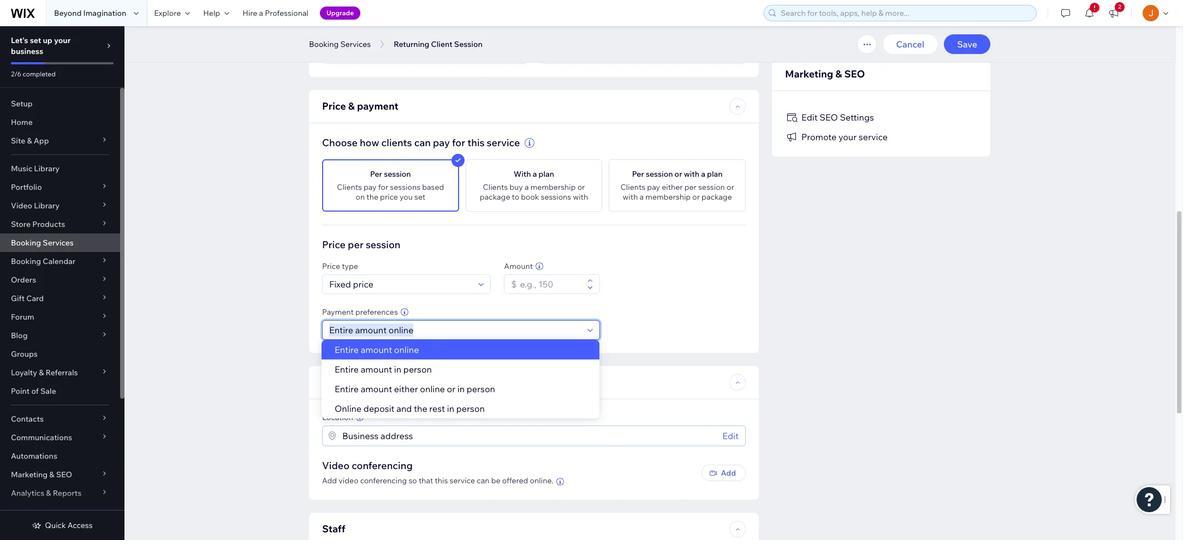 Task type: vqa. For each thing, say whether or not it's contained in the screenshot.
the bottom Booking Services
yes



Task type: describe. For each thing, give the bounding box(es) containing it.
video for video conferencing
[[322, 460, 350, 472]]

on inside use categories to organize your services. you can decide how to display them on your site.
[[834, 20, 842, 28]]

video
[[339, 476, 359, 486]]

1 vertical spatial conferencing
[[360, 476, 407, 486]]

returning
[[394, 39, 430, 49]]

with for per session or with a plan clients pay either per session or with a membership or package
[[623, 192, 638, 202]]

store products button
[[0, 215, 120, 234]]

staff
[[322, 523, 346, 536]]

blog button
[[0, 327, 120, 345]]

& for billing & payments popup button
[[35, 507, 40, 517]]

buffer time
[[541, 31, 581, 41]]

contacts
[[11, 415, 44, 424]]

add for add video conferencing so that this service can be offered online.
[[322, 476, 337, 486]]

store
[[11, 220, 31, 229]]

person for or
[[467, 384, 495, 395]]

clients inside per session clients pay for sessions based on the price you set
[[337, 182, 362, 192]]

in for online
[[458, 384, 465, 395]]

organize
[[840, 12, 866, 20]]

0 vertical spatial person
[[404, 364, 432, 375]]

loyalty
[[11, 368, 37, 378]]

1 horizontal spatial service
[[487, 137, 520, 149]]

plan inside with a plan clients buy a membership or package to book sessions with
[[539, 169, 554, 179]]

professional
[[265, 8, 309, 18]]

home link
[[0, 113, 120, 132]]

booking calendar button
[[0, 252, 120, 271]]

package inside with a plan clients buy a membership or package to book sessions with
[[480, 192, 510, 202]]

add for add
[[721, 468, 736, 478]]

price per session
[[322, 239, 401, 251]]

app
[[34, 136, 49, 146]]

membership inside with a plan clients buy a membership or package to book sessions with
[[531, 182, 576, 192]]

gift
[[11, 294, 25, 304]]

1 horizontal spatial this
[[468, 137, 485, 149]]

choose
[[322, 137, 358, 149]]

booking for "booking calendar" popup button
[[11, 257, 41, 267]]

0 horizontal spatial service
[[450, 476, 475, 486]]

site & app
[[11, 136, 49, 146]]

price & payment
[[322, 100, 399, 113]]

them
[[816, 20, 832, 28]]

address
[[381, 431, 413, 442]]

0 vertical spatial in
[[394, 364, 402, 375]]

& for 'loyalty & referrals' dropdown button
[[39, 368, 44, 378]]

billing & payments
[[11, 507, 78, 517]]

library for music library
[[34, 164, 60, 174]]

store products
[[11, 220, 65, 229]]

membership inside per session or with a plan clients pay either per session or with a membership or package
[[646, 192, 691, 202]]

with for with a plan clients buy a membership or package to book sessions with
[[573, 192, 588, 202]]

setup
[[11, 99, 33, 109]]

use categories to organize your services. you can decide how to display them on your site.
[[785, 12, 971, 28]]

or inside with a plan clients buy a membership or package to book sessions with
[[578, 182, 585, 192]]

2 horizontal spatial to
[[832, 12, 839, 20]]

& up edit seo settings
[[836, 68, 842, 80]]

amount for either
[[361, 384, 392, 395]]

your left site.
[[843, 20, 857, 28]]

quick access button
[[32, 521, 93, 531]]

cancel
[[897, 39, 925, 50]]

products
[[32, 220, 65, 229]]

Payment preferences field
[[326, 321, 585, 340]]

duration
[[322, 31, 353, 41]]

hire a professional
[[243, 8, 309, 18]]

preferences
[[356, 307, 398, 317]]

help
[[203, 8, 220, 18]]

beyond imagination
[[54, 8, 126, 18]]

returning client session button
[[388, 36, 488, 52]]

booking for booking services link
[[11, 238, 41, 248]]

orders
[[11, 275, 36, 285]]

with a plan clients buy a membership or package to book sessions with
[[480, 169, 588, 202]]

in for the
[[447, 404, 454, 415]]

cancel button
[[883, 34, 938, 54]]

payment preferences
[[322, 307, 398, 317]]

promote
[[802, 132, 837, 143]]

billing
[[11, 507, 33, 517]]

upgrade
[[327, 9, 354, 17]]

seo inside popup button
[[56, 470, 72, 480]]

quick
[[45, 521, 66, 531]]

site.
[[858, 20, 871, 28]]

referrals
[[46, 368, 78, 378]]

communications button
[[0, 429, 120, 447]]

online deposit and the rest in person
[[335, 404, 485, 415]]

amount
[[504, 262, 533, 271]]

video library button
[[0, 197, 120, 215]]

Price type field
[[326, 275, 475, 294]]

2 horizontal spatial seo
[[845, 68, 865, 80]]

entire amount in person
[[335, 364, 432, 375]]

your inside button
[[839, 132, 857, 143]]

completed
[[23, 70, 56, 78]]

client
[[431, 39, 453, 49]]

use
[[785, 12, 797, 20]]

2/6 completed
[[11, 70, 56, 78]]

session inside per session clients pay for sessions based on the price you set
[[384, 169, 411, 179]]

time
[[565, 31, 581, 41]]

to inside with a plan clients buy a membership or package to book sessions with
[[512, 192, 519, 202]]

entire amount online option
[[322, 340, 600, 360]]

per inside per session or with a plan clients pay either per session or with a membership or package
[[685, 182, 697, 192]]

the inside list box
[[414, 404, 428, 415]]

& left payment
[[348, 100, 355, 113]]

upgrade button
[[320, 7, 361, 20]]

either inside list box
[[394, 384, 418, 395]]

with
[[514, 169, 531, 179]]

service inside promote your service button
[[859, 132, 888, 143]]

your right organize
[[868, 12, 882, 20]]

Buffer time field
[[545, 45, 730, 63]]

0 vertical spatial marketing
[[785, 68, 834, 80]]

price
[[380, 192, 398, 202]]

gift card
[[11, 294, 44, 304]]

0 vertical spatial for
[[452, 137, 465, 149]]

access
[[68, 521, 93, 531]]

online
[[335, 404, 362, 415]]

booking services for booking services link
[[11, 238, 74, 248]]

forum
[[11, 312, 34, 322]]

edit seo settings
[[802, 112, 874, 123]]

payment
[[322, 307, 354, 317]]

point
[[11, 387, 30, 397]]

per for per session or with a plan
[[632, 169, 644, 179]]

business
[[342, 431, 379, 442]]

your inside let's set up your business
[[54, 36, 71, 45]]

add button
[[702, 465, 746, 482]]

loyalty & referrals button
[[0, 364, 120, 382]]

1 vertical spatial online
[[420, 384, 445, 395]]

1 horizontal spatial pay
[[433, 137, 450, 149]]

save button
[[944, 34, 991, 54]]

point of sale
[[11, 387, 56, 397]]

per session clients pay for sessions based on the price you set
[[337, 169, 444, 202]]

0 horizontal spatial per
[[348, 239, 364, 251]]

set inside per session clients pay for sessions based on the price you set
[[415, 192, 426, 202]]

2
[[1119, 3, 1122, 10]]

Amount text field
[[517, 275, 585, 294]]

2 button
[[1102, 0, 1126, 26]]

setup link
[[0, 94, 120, 113]]

booking for the booking services button
[[309, 39, 339, 49]]

0 horizontal spatial how
[[360, 137, 379, 149]]

video for video library
[[11, 201, 32, 211]]

online.
[[530, 476, 554, 486]]

forum button
[[0, 308, 120, 327]]

book
[[521, 192, 539, 202]]



Task type: locate. For each thing, give the bounding box(es) containing it.
video inside popup button
[[11, 201, 32, 211]]

the
[[367, 192, 378, 202], [414, 404, 428, 415]]

0 horizontal spatial marketing & seo
[[11, 470, 72, 480]]

1 vertical spatial per
[[348, 239, 364, 251]]

the right and on the bottom
[[414, 404, 428, 415]]

1 vertical spatial booking services
[[11, 238, 74, 248]]

1 horizontal spatial how
[[959, 12, 971, 20]]

your right up
[[54, 36, 71, 45]]

1 horizontal spatial online
[[420, 384, 445, 395]]

services for booking services link
[[43, 238, 74, 248]]

2 horizontal spatial service
[[859, 132, 888, 143]]

& for marketing & seo popup button
[[49, 470, 54, 480]]

person
[[404, 364, 432, 375], [467, 384, 495, 395], [456, 404, 485, 415]]

booking services up booking calendar
[[11, 238, 74, 248]]

2 price from the top
[[322, 239, 346, 251]]

services up calendar
[[43, 238, 74, 248]]

booking services for the booking services button
[[309, 39, 371, 49]]

loyalty & referrals
[[11, 368, 78, 378]]

set left up
[[30, 36, 41, 45]]

0 vertical spatial video
[[11, 201, 32, 211]]

0 vertical spatial set
[[30, 36, 41, 45]]

orders button
[[0, 271, 120, 289]]

online up the rest
[[420, 384, 445, 395]]

service
[[859, 132, 888, 143], [487, 137, 520, 149], [450, 476, 475, 486]]

for
[[452, 137, 465, 149], [378, 182, 388, 192]]

calendar
[[43, 257, 75, 267]]

to right them
[[832, 12, 839, 20]]

conferencing
[[352, 460, 413, 472], [360, 476, 407, 486]]

or inside list box
[[447, 384, 456, 395]]

a
[[259, 8, 263, 18], [533, 169, 537, 179], [701, 169, 706, 179], [525, 182, 529, 192], [640, 192, 644, 202]]

you
[[911, 12, 922, 20]]

the left price
[[367, 192, 378, 202]]

per inside per session clients pay for sessions based on the price you set
[[370, 169, 382, 179]]

list box
[[322, 340, 600, 419]]

2 horizontal spatial clients
[[621, 182, 646, 192]]

services inside booking services link
[[43, 238, 74, 248]]

2 vertical spatial person
[[456, 404, 485, 415]]

0 horizontal spatial pay
[[364, 182, 377, 192]]

0 horizontal spatial can
[[414, 137, 431, 149]]

& right site
[[27, 136, 32, 146]]

price left type
[[322, 262, 340, 271]]

booking inside button
[[309, 39, 339, 49]]

let's set up your business
[[11, 36, 71, 56]]

in up "entire amount either online or in person"
[[394, 364, 402, 375]]

1 horizontal spatial sessions
[[541, 192, 571, 202]]

site & app button
[[0, 132, 120, 150]]

0 vertical spatial price
[[322, 100, 346, 113]]

0 vertical spatial per
[[685, 182, 697, 192]]

& right billing
[[35, 507, 40, 517]]

library up products
[[34, 201, 59, 211]]

groups
[[11, 350, 38, 359]]

3 clients from the left
[[621, 182, 646, 192]]

rest
[[429, 404, 445, 415]]

0 horizontal spatial the
[[367, 192, 378, 202]]

analytics
[[11, 489, 44, 499]]

promote your service
[[802, 132, 888, 143]]

online up entire amount in person
[[394, 345, 419, 356]]

1 library from the top
[[34, 164, 60, 174]]

your down settings
[[839, 132, 857, 143]]

0 vertical spatial can
[[924, 12, 935, 20]]

1 plan from the left
[[539, 169, 554, 179]]

seo up settings
[[845, 68, 865, 80]]

0 horizontal spatial either
[[394, 384, 418, 395]]

1 horizontal spatial clients
[[483, 182, 508, 192]]

amount up deposit
[[361, 384, 392, 395]]

service left be
[[450, 476, 475, 486]]

price for price type
[[322, 262, 340, 271]]

on right them
[[834, 20, 842, 28]]

automations link
[[0, 447, 120, 466]]

0 horizontal spatial sessions
[[390, 182, 421, 192]]

plan inside per session or with a plan clients pay either per session or with a membership or package
[[707, 169, 723, 179]]

pay inside per session or with a plan clients pay either per session or with a membership or package
[[647, 182, 660, 192]]

booking calendar
[[11, 257, 75, 267]]

2 vertical spatial entire
[[335, 384, 359, 395]]

2 library from the top
[[34, 201, 59, 211]]

seo
[[845, 68, 865, 80], [820, 112, 838, 123], [56, 470, 72, 480]]

1 clients from the left
[[337, 182, 362, 192]]

$
[[511, 279, 517, 290]]

2 entire from the top
[[335, 364, 359, 375]]

portfolio
[[11, 182, 42, 192]]

sessions inside per session clients pay for sessions based on the price you set
[[390, 182, 421, 192]]

on left price
[[356, 192, 365, 202]]

amount for in
[[361, 364, 392, 375]]

2 plan from the left
[[707, 169, 723, 179]]

portfolio button
[[0, 178, 120, 197]]

categories
[[799, 12, 831, 20]]

2 per from the left
[[632, 169, 644, 179]]

1 horizontal spatial set
[[415, 192, 426, 202]]

2 horizontal spatial in
[[458, 384, 465, 395]]

booking up orders on the left of the page
[[11, 257, 41, 267]]

entire for entire amount either online or in person
[[335, 384, 359, 395]]

imagination
[[83, 8, 126, 18]]

amount for online
[[361, 345, 392, 356]]

to left book
[[512, 192, 519, 202]]

in down "entire amount online" option
[[458, 384, 465, 395]]

1 vertical spatial amount
[[361, 364, 392, 375]]

edit button
[[723, 430, 739, 443]]

on
[[834, 20, 842, 28], [356, 192, 365, 202]]

marketing & seo up edit seo settings
[[785, 68, 865, 80]]

& up analytics & reports
[[49, 470, 54, 480]]

1 vertical spatial how
[[360, 137, 379, 149]]

booking services inside the booking services button
[[309, 39, 371, 49]]

amount inside option
[[361, 345, 392, 356]]

seo up promote
[[820, 112, 838, 123]]

1 horizontal spatial either
[[662, 182, 683, 192]]

communications
[[11, 433, 72, 443]]

offered
[[502, 476, 528, 486]]

buffer
[[541, 31, 563, 41]]

beyond
[[54, 8, 82, 18]]

0 horizontal spatial seo
[[56, 470, 72, 480]]

video up store
[[11, 201, 32, 211]]

1 horizontal spatial package
[[702, 192, 732, 202]]

on inside per session clients pay for sessions based on the price you set
[[356, 192, 365, 202]]

can for this
[[477, 476, 490, 486]]

how right decide
[[959, 12, 971, 20]]

plan
[[539, 169, 554, 179], [707, 169, 723, 179]]

0 horizontal spatial per
[[370, 169, 382, 179]]

add inside button
[[721, 468, 736, 478]]

either inside per session or with a plan clients pay either per session or with a membership or package
[[662, 182, 683, 192]]

0 horizontal spatial set
[[30, 36, 41, 45]]

2 horizontal spatial with
[[684, 169, 700, 179]]

entire for entire amount in person
[[335, 364, 359, 375]]

can left be
[[477, 476, 490, 486]]

amount up entire amount in person
[[361, 345, 392, 356]]

clients
[[382, 137, 412, 149]]

0 vertical spatial seo
[[845, 68, 865, 80]]

0 vertical spatial services
[[341, 39, 371, 49]]

based
[[422, 182, 444, 192]]

Search for tools, apps, help & more... field
[[778, 5, 1033, 21]]

0 vertical spatial this
[[468, 137, 485, 149]]

save
[[958, 39, 978, 50]]

3 amount from the top
[[361, 384, 392, 395]]

0 horizontal spatial with
[[573, 192, 588, 202]]

choose how clients can pay for this service
[[322, 137, 520, 149]]

1 horizontal spatial seo
[[820, 112, 838, 123]]

1 vertical spatial library
[[34, 201, 59, 211]]

site
[[11, 136, 25, 146]]

price for price per session
[[322, 239, 346, 251]]

analytics & reports button
[[0, 484, 120, 503]]

0 horizontal spatial package
[[480, 192, 510, 202]]

can right you
[[924, 12, 935, 20]]

2 package from the left
[[702, 192, 732, 202]]

0 horizontal spatial this
[[435, 476, 448, 486]]

1 horizontal spatial marketing & seo
[[785, 68, 865, 80]]

explore
[[154, 8, 181, 18]]

0 horizontal spatial booking services
[[11, 238, 74, 248]]

booking services down upgrade button
[[309, 39, 371, 49]]

1 vertical spatial for
[[378, 182, 388, 192]]

person up "entire amount either online or in person"
[[404, 364, 432, 375]]

3 entire from the top
[[335, 384, 359, 395]]

2 vertical spatial amount
[[361, 384, 392, 395]]

1 horizontal spatial on
[[834, 20, 842, 28]]

how inside use categories to organize your services. you can decide how to display them on your site.
[[959, 12, 971, 20]]

1 vertical spatial set
[[415, 192, 426, 202]]

marketing up the analytics
[[11, 470, 48, 480]]

2 vertical spatial booking
[[11, 257, 41, 267]]

can for services.
[[924, 12, 935, 20]]

up
[[43, 36, 52, 45]]

conferencing down the business address
[[352, 460, 413, 472]]

0 horizontal spatial to
[[512, 192, 519, 202]]

billing & payments button
[[0, 503, 120, 522]]

marketing inside popup button
[[11, 470, 48, 480]]

per inside per session or with a plan clients pay either per session or with a membership or package
[[632, 169, 644, 179]]

business address
[[342, 431, 413, 442]]

1 vertical spatial seo
[[820, 112, 838, 123]]

1 vertical spatial entire
[[335, 364, 359, 375]]

price up the choose
[[322, 100, 346, 113]]

music
[[11, 164, 32, 174]]

add left 'video' on the left bottom of page
[[322, 476, 337, 486]]

pay inside per session clients pay for sessions based on the price you set
[[364, 182, 377, 192]]

sessions right book
[[541, 192, 571, 202]]

services for the booking services button
[[341, 39, 371, 49]]

& for "site & app" popup button
[[27, 136, 32, 146]]

0 vertical spatial marketing & seo
[[785, 68, 865, 80]]

library inside popup button
[[34, 201, 59, 211]]

groups link
[[0, 345, 120, 364]]

library up the portfolio dropdown button
[[34, 164, 60, 174]]

services inside the booking services button
[[341, 39, 371, 49]]

1 horizontal spatial add
[[721, 468, 736, 478]]

1 vertical spatial booking
[[11, 238, 41, 248]]

sidebar element
[[0, 26, 125, 541]]

add video conferencing so that this service can be offered online.
[[322, 476, 554, 486]]

0 vertical spatial the
[[367, 192, 378, 202]]

1 vertical spatial services
[[43, 238, 74, 248]]

in right the rest
[[447, 404, 454, 415]]

2 horizontal spatial can
[[924, 12, 935, 20]]

1 horizontal spatial edit
[[802, 112, 818, 123]]

1 vertical spatial person
[[467, 384, 495, 395]]

marketing down display
[[785, 68, 834, 80]]

booking down upgrade button
[[309, 39, 339, 49]]

online
[[394, 345, 419, 356], [420, 384, 445, 395]]

0 vertical spatial conferencing
[[352, 460, 413, 472]]

price up price type
[[322, 239, 346, 251]]

1 vertical spatial price
[[322, 239, 346, 251]]

marketing & seo inside popup button
[[11, 470, 72, 480]]

settings
[[840, 112, 874, 123]]

clients inside per session or with a plan clients pay either per session or with a membership or package
[[621, 182, 646, 192]]

analytics & reports
[[11, 489, 81, 499]]

& right 'loyalty'
[[39, 368, 44, 378]]

& left reports at the bottom of page
[[46, 489, 51, 499]]

booking inside popup button
[[11, 257, 41, 267]]

entire amount online
[[335, 345, 419, 356]]

package inside per session or with a plan clients pay either per session or with a membership or package
[[702, 192, 732, 202]]

0 horizontal spatial marketing
[[11, 470, 48, 480]]

blog
[[11, 331, 28, 341]]

1 vertical spatial on
[[356, 192, 365, 202]]

1 horizontal spatial marketing
[[785, 68, 834, 80]]

help button
[[197, 0, 236, 26]]

business
[[11, 46, 43, 56]]

sessions inside with a plan clients buy a membership or package to book sessions with
[[541, 192, 571, 202]]

this
[[468, 137, 485, 149], [435, 476, 448, 486]]

person right the rest
[[456, 404, 485, 415]]

person for rest
[[456, 404, 485, 415]]

0 vertical spatial on
[[834, 20, 842, 28]]

card
[[26, 294, 44, 304]]

promote your service button
[[785, 131, 978, 144]]

0 horizontal spatial in
[[394, 364, 402, 375]]

video
[[11, 201, 32, 211], [322, 460, 350, 472]]

services
[[341, 39, 371, 49], [43, 238, 74, 248]]

services.
[[883, 12, 910, 20]]

0 horizontal spatial clients
[[337, 182, 362, 192]]

0 horizontal spatial membership
[[531, 182, 576, 192]]

price for price & payment
[[322, 100, 346, 113]]

display
[[793, 20, 815, 28]]

1 price from the top
[[322, 100, 346, 113]]

1 vertical spatial in
[[458, 384, 465, 395]]

how left clients
[[360, 137, 379, 149]]

video library
[[11, 201, 59, 211]]

music library link
[[0, 159, 120, 178]]

to left display
[[785, 20, 792, 28]]

for inside per session clients pay for sessions based on the price you set
[[378, 182, 388, 192]]

your
[[868, 12, 882, 20], [843, 20, 857, 28], [54, 36, 71, 45], [839, 132, 857, 143]]

video up 'video' on the left bottom of page
[[322, 460, 350, 472]]

conferencing down video conferencing at bottom
[[360, 476, 407, 486]]

amount down entire amount online
[[361, 364, 392, 375]]

Duration field
[[326, 45, 512, 63]]

1 horizontal spatial in
[[447, 404, 454, 415]]

0 vertical spatial library
[[34, 164, 60, 174]]

and
[[397, 404, 412, 415]]

per session or with a plan clients pay either per session or with a membership or package
[[621, 169, 734, 202]]

2 clients from the left
[[483, 182, 508, 192]]

in
[[394, 364, 402, 375], [458, 384, 465, 395], [447, 404, 454, 415]]

service down edit seo settings button
[[859, 132, 888, 143]]

can inside use categories to organize your services. you can decide how to display them on your site.
[[924, 12, 935, 20]]

sale
[[40, 387, 56, 397]]

entire
[[335, 345, 359, 356], [335, 364, 359, 375], [335, 384, 359, 395]]

1 vertical spatial can
[[414, 137, 431, 149]]

entire inside option
[[335, 345, 359, 356]]

add down edit button
[[721, 468, 736, 478]]

music library
[[11, 164, 60, 174]]

set
[[30, 36, 41, 45], [415, 192, 426, 202]]

edit inside edit seo settings button
[[802, 112, 818, 123]]

0 vertical spatial online
[[394, 345, 419, 356]]

membership
[[531, 182, 576, 192], [646, 192, 691, 202]]

0 horizontal spatial for
[[378, 182, 388, 192]]

edit up add button
[[723, 431, 739, 442]]

entire for entire amount online
[[335, 345, 359, 356]]

set right you at the top left of page
[[415, 192, 426, 202]]

contacts button
[[0, 410, 120, 429]]

per for per session
[[370, 169, 382, 179]]

edit for edit seo settings
[[802, 112, 818, 123]]

2 amount from the top
[[361, 364, 392, 375]]

1 horizontal spatial can
[[477, 476, 490, 486]]

marketing & seo up analytics & reports
[[11, 470, 72, 480]]

2 vertical spatial seo
[[56, 470, 72, 480]]

online inside option
[[394, 345, 419, 356]]

service up with
[[487, 137, 520, 149]]

add
[[721, 468, 736, 478], [322, 476, 337, 486]]

1 entire from the top
[[335, 345, 359, 356]]

1 horizontal spatial per
[[632, 169, 644, 179]]

0 horizontal spatial services
[[43, 238, 74, 248]]

reports
[[53, 489, 81, 499]]

with inside with a plan clients buy a membership or package to book sessions with
[[573, 192, 588, 202]]

per
[[685, 182, 697, 192], [348, 239, 364, 251]]

edit for edit
[[723, 431, 739, 442]]

0 vertical spatial how
[[959, 12, 971, 20]]

1 vertical spatial marketing & seo
[[11, 470, 72, 480]]

to
[[832, 12, 839, 20], [785, 20, 792, 28], [512, 192, 519, 202]]

1 horizontal spatial membership
[[646, 192, 691, 202]]

set inside let's set up your business
[[30, 36, 41, 45]]

1 vertical spatial video
[[322, 460, 350, 472]]

the inside per session clients pay for sessions based on the price you set
[[367, 192, 378, 202]]

3 price from the top
[[322, 262, 340, 271]]

can right clients
[[414, 137, 431, 149]]

booking services link
[[0, 234, 120, 252]]

deposit
[[364, 404, 395, 415]]

1 per from the left
[[370, 169, 382, 179]]

1 horizontal spatial to
[[785, 20, 792, 28]]

1 package from the left
[[480, 192, 510, 202]]

1 horizontal spatial booking services
[[309, 39, 371, 49]]

0 horizontal spatial add
[[322, 476, 337, 486]]

1 vertical spatial this
[[435, 476, 448, 486]]

services down upgrade button
[[341, 39, 371, 49]]

sessions left based
[[390, 182, 421, 192]]

booking services inside booking services link
[[11, 238, 74, 248]]

1 horizontal spatial with
[[623, 192, 638, 202]]

clients inside with a plan clients buy a membership or package to book sessions with
[[483, 182, 508, 192]]

library for video library
[[34, 201, 59, 211]]

1 horizontal spatial plan
[[707, 169, 723, 179]]

0 horizontal spatial on
[[356, 192, 365, 202]]

booking
[[309, 39, 339, 49], [11, 238, 41, 248], [11, 257, 41, 267]]

& for analytics & reports dropdown button
[[46, 489, 51, 499]]

0 horizontal spatial online
[[394, 345, 419, 356]]

1 amount from the top
[[361, 345, 392, 356]]

1 vertical spatial marketing
[[11, 470, 48, 480]]

& inside popup button
[[27, 136, 32, 146]]

list box containing entire amount online
[[322, 340, 600, 419]]

seo up reports at the bottom of page
[[56, 470, 72, 480]]

booking down store
[[11, 238, 41, 248]]

edit up promote
[[802, 112, 818, 123]]

person down "entire amount online" option
[[467, 384, 495, 395]]

seo inside button
[[820, 112, 838, 123]]



